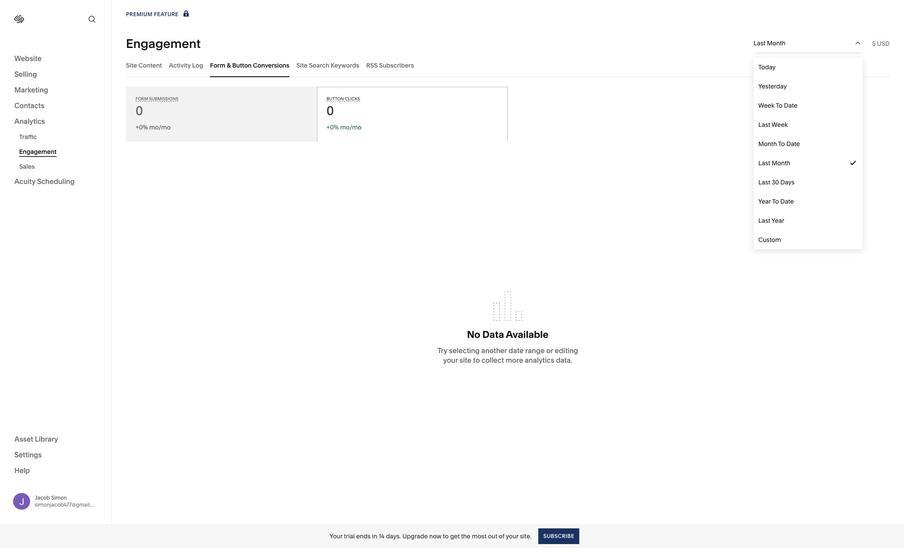 Task type: locate. For each thing, give the bounding box(es) containing it.
0 vertical spatial date
[[785, 102, 798, 110]]

week up the month to date
[[772, 121, 789, 129]]

to down '30'
[[773, 198, 780, 206]]

button right &
[[232, 61, 252, 69]]

form for button
[[210, 61, 226, 69]]

last up the custom on the top right of page
[[759, 217, 771, 225]]

1 vertical spatial to
[[779, 140, 786, 148]]

1 0% from the left
[[139, 123, 148, 131]]

0 vertical spatial last month
[[754, 39, 786, 47]]

your
[[444, 356, 458, 365], [506, 533, 519, 540]]

1 horizontal spatial your
[[506, 533, 519, 540]]

&
[[227, 61, 231, 69]]

form submissions 0 0% mo/mo
[[136, 96, 179, 131]]

to for week
[[777, 102, 783, 110]]

1 horizontal spatial mo/mo
[[341, 123, 362, 131]]

month up today
[[768, 39, 786, 47]]

form for 0
[[136, 96, 148, 101]]

site left search
[[297, 61, 308, 69]]

form left &
[[210, 61, 226, 69]]

0 horizontal spatial form
[[136, 96, 148, 101]]

engagement down the traffic
[[19, 148, 57, 156]]

date for year to date
[[781, 198, 795, 206]]

engagement up content
[[126, 36, 201, 51]]

1 horizontal spatial site
[[297, 61, 308, 69]]

activity log button
[[169, 53, 203, 77]]

month down last week
[[759, 140, 778, 148]]

1 vertical spatial engagement
[[19, 148, 57, 156]]

0 horizontal spatial 0
[[136, 103, 143, 118]]

to up last week
[[777, 102, 783, 110]]

help link
[[14, 466, 30, 475]]

site content
[[126, 61, 162, 69]]

acuity scheduling link
[[14, 177, 97, 187]]

last inside button
[[754, 39, 766, 47]]

search
[[309, 61, 330, 69]]

2 0% from the left
[[330, 123, 339, 131]]

site inside button
[[126, 61, 137, 69]]

1 vertical spatial to
[[443, 533, 449, 540]]

year to date
[[759, 198, 795, 206]]

0% inside button clicks 0 0% mo/mo
[[330, 123, 339, 131]]

button left clicks
[[327, 96, 344, 101]]

tab list containing site content
[[126, 53, 891, 77]]

last month
[[754, 39, 786, 47], [759, 159, 791, 167]]

last year
[[759, 217, 785, 225]]

contacts
[[14, 101, 44, 110]]

in
[[372, 533, 378, 540]]

yesterday
[[759, 82, 788, 90]]

1 vertical spatial date
[[787, 140, 801, 148]]

mo/mo for button clicks 0 0% mo/mo
[[341, 123, 362, 131]]

0%
[[139, 123, 148, 131], [330, 123, 339, 131]]

analytics
[[14, 117, 45, 126]]

1 horizontal spatial engagement
[[126, 36, 201, 51]]

2 mo/mo from the left
[[341, 123, 362, 131]]

0 vertical spatial month
[[768, 39, 786, 47]]

date
[[785, 102, 798, 110], [787, 140, 801, 148], [781, 198, 795, 206]]

to left get
[[443, 533, 449, 540]]

upgrade
[[403, 533, 428, 540]]

1 vertical spatial button
[[327, 96, 344, 101]]

premium feature button
[[126, 10, 191, 19]]

form left submissions
[[136, 96, 148, 101]]

website link
[[14, 54, 97, 64]]

your right of
[[506, 533, 519, 540]]

activity log
[[169, 61, 203, 69]]

your
[[330, 533, 343, 540]]

acuity scheduling
[[14, 177, 75, 186]]

2 0 from the left
[[327, 103, 334, 118]]

mo/mo inside button clicks 0 0% mo/mo
[[341, 123, 362, 131]]

2 site from the left
[[297, 61, 308, 69]]

0 horizontal spatial mo/mo
[[149, 123, 171, 131]]

week down yesterday
[[759, 102, 775, 110]]

1 horizontal spatial to
[[474, 356, 480, 365]]

or
[[547, 346, 554, 355]]

mo/mo inside form submissions 0 0% mo/mo
[[149, 123, 171, 131]]

0 inside button clicks 0 0% mo/mo
[[327, 103, 334, 118]]

the
[[462, 533, 471, 540]]

30
[[773, 178, 780, 186]]

0 vertical spatial year
[[759, 198, 772, 206]]

traffic
[[19, 133, 37, 141]]

content
[[139, 61, 162, 69]]

0 horizontal spatial site
[[126, 61, 137, 69]]

premium
[[126, 11, 153, 17]]

1 horizontal spatial 0
[[327, 103, 334, 118]]

0 vertical spatial your
[[444, 356, 458, 365]]

1 vertical spatial year
[[772, 217, 785, 225]]

0 horizontal spatial engagement
[[19, 148, 57, 156]]

site.
[[520, 533, 532, 540]]

1 site from the left
[[126, 61, 137, 69]]

month down the month to date
[[773, 159, 791, 167]]

mo/mo for form submissions 0 0% mo/mo
[[149, 123, 171, 131]]

engagement
[[126, 36, 201, 51], [19, 148, 57, 156]]

0 inside form submissions 0 0% mo/mo
[[136, 103, 143, 118]]

1 vertical spatial your
[[506, 533, 519, 540]]

1 horizontal spatial 0%
[[330, 123, 339, 131]]

month
[[768, 39, 786, 47], [759, 140, 778, 148], [773, 159, 791, 167]]

button inside button clicks 0 0% mo/mo
[[327, 96, 344, 101]]

traffic link
[[19, 130, 102, 144]]

form inside form submissions 0 0% mo/mo
[[136, 96, 148, 101]]

settings link
[[14, 450, 97, 461]]

form
[[210, 61, 226, 69], [136, 96, 148, 101]]

0 vertical spatial to
[[474, 356, 480, 365]]

date up last week
[[785, 102, 798, 110]]

selling
[[14, 70, 37, 79]]

0 vertical spatial form
[[210, 61, 226, 69]]

$
[[873, 39, 876, 47]]

form inside button
[[210, 61, 226, 69]]

try
[[438, 346, 448, 355]]

2 vertical spatial month
[[773, 159, 791, 167]]

no data available
[[468, 329, 549, 341]]

0 vertical spatial to
[[777, 102, 783, 110]]

last month up today
[[754, 39, 786, 47]]

last down week to date
[[759, 121, 771, 129]]

year down year to date
[[772, 217, 785, 225]]

0 horizontal spatial 0%
[[139, 123, 148, 131]]

1 horizontal spatial form
[[210, 61, 226, 69]]

to inside try selecting another date range or editing your site to collect more analytics data.
[[474, 356, 480, 365]]

mo/mo down submissions
[[149, 123, 171, 131]]

1 0 from the left
[[136, 103, 143, 118]]

available
[[506, 329, 549, 341]]

clicks
[[345, 96, 360, 101]]

mo/mo
[[149, 123, 171, 131], [341, 123, 362, 131]]

0 horizontal spatial to
[[443, 533, 449, 540]]

last up today
[[754, 39, 766, 47]]

sales
[[19, 163, 35, 171]]

0 vertical spatial button
[[232, 61, 252, 69]]

1 vertical spatial last month
[[759, 159, 791, 167]]

week
[[759, 102, 775, 110], [772, 121, 789, 129]]

asset library link
[[14, 434, 97, 445]]

2 vertical spatial date
[[781, 198, 795, 206]]

0 for button clicks 0 0% mo/mo
[[327, 103, 334, 118]]

1 horizontal spatial button
[[327, 96, 344, 101]]

site search keywords button
[[297, 53, 360, 77]]

no
[[468, 329, 481, 341]]

date down days
[[781, 198, 795, 206]]

more
[[506, 356, 524, 365]]

0 for form submissions 0 0% mo/mo
[[136, 103, 143, 118]]

tab list
[[126, 53, 891, 77]]

1 vertical spatial form
[[136, 96, 148, 101]]

0 horizontal spatial your
[[444, 356, 458, 365]]

log
[[192, 61, 203, 69]]

mo/mo down clicks
[[341, 123, 362, 131]]

0 vertical spatial engagement
[[126, 36, 201, 51]]

most
[[472, 533, 487, 540]]

last 30 days
[[759, 178, 795, 186]]

analytics link
[[14, 117, 97, 127]]

0 horizontal spatial button
[[232, 61, 252, 69]]

year
[[759, 198, 772, 206], [772, 217, 785, 225]]

month to date
[[759, 140, 801, 148]]

year up last year
[[759, 198, 772, 206]]

button
[[232, 61, 252, 69], [327, 96, 344, 101]]

to right site
[[474, 356, 480, 365]]

site for site search keywords
[[297, 61, 308, 69]]

month inside button
[[768, 39, 786, 47]]

date down last week
[[787, 140, 801, 148]]

to down last week
[[779, 140, 786, 148]]

0% inside form submissions 0 0% mo/mo
[[139, 123, 148, 131]]

last month up '30'
[[759, 159, 791, 167]]

last left '30'
[[759, 178, 771, 186]]

your down "try"
[[444, 356, 458, 365]]

usd
[[878, 39, 891, 47]]

1 horizontal spatial year
[[772, 217, 785, 225]]

1 mo/mo from the left
[[149, 123, 171, 131]]

site left content
[[126, 61, 137, 69]]

site inside button
[[297, 61, 308, 69]]

0
[[136, 103, 143, 118], [327, 103, 334, 118]]

2 vertical spatial to
[[773, 198, 780, 206]]



Task type: vqa. For each thing, say whether or not it's contained in the screenshot.
most
yes



Task type: describe. For each thing, give the bounding box(es) containing it.
acuity
[[14, 177, 35, 186]]

button inside form & button conversions button
[[232, 61, 252, 69]]

marketing
[[14, 86, 48, 94]]

your trial ends in 14 days. upgrade now to get the most out of your site.
[[330, 533, 532, 540]]

submissions
[[149, 96, 179, 101]]

contacts link
[[14, 101, 97, 111]]

custom
[[759, 236, 782, 244]]

1 vertical spatial month
[[759, 140, 778, 148]]

simon
[[51, 495, 67, 501]]

range
[[526, 346, 545, 355]]

website
[[14, 54, 42, 63]]

out
[[488, 533, 498, 540]]

rss subscribers
[[367, 61, 414, 69]]

engagement link
[[19, 144, 102, 159]]

another
[[482, 346, 508, 355]]

subscribers
[[380, 61, 414, 69]]

14
[[379, 533, 385, 540]]

conversions
[[253, 61, 290, 69]]

activity
[[169, 61, 191, 69]]

0 vertical spatial week
[[759, 102, 775, 110]]

date for week to date
[[785, 102, 798, 110]]

help
[[14, 466, 30, 475]]

of
[[499, 533, 505, 540]]

rss
[[367, 61, 378, 69]]

form & button conversions
[[210, 61, 290, 69]]

premium feature
[[126, 11, 179, 17]]

site content button
[[126, 53, 162, 77]]

last month button
[[754, 34, 863, 53]]

date for month to date
[[787, 140, 801, 148]]

data
[[483, 329, 505, 341]]

last week
[[759, 121, 789, 129]]

0% for form submissions 0 0% mo/mo
[[139, 123, 148, 131]]

marketing link
[[14, 85, 97, 96]]

asset library
[[14, 435, 58, 444]]

date
[[509, 346, 524, 355]]

week to date
[[759, 102, 798, 110]]

site
[[460, 356, 472, 365]]

simonjacob477@gmail.com
[[35, 502, 102, 508]]

keywords
[[331, 61, 360, 69]]

1 vertical spatial week
[[772, 121, 789, 129]]

try selecting another date range or editing your site to collect more analytics data.
[[438, 346, 579, 365]]

ends
[[357, 533, 371, 540]]

analytics
[[525, 356, 555, 365]]

asset
[[14, 435, 33, 444]]

data.
[[557, 356, 573, 365]]

last up last 30 days
[[759, 159, 771, 167]]

button clicks 0 0% mo/mo
[[327, 96, 362, 131]]

collect
[[482, 356, 505, 365]]

selling link
[[14, 69, 97, 80]]

site for site content
[[126, 61, 137, 69]]

days
[[781, 178, 795, 186]]

trial
[[344, 533, 355, 540]]

today
[[759, 63, 776, 71]]

feature
[[154, 11, 179, 17]]

rss subscribers button
[[367, 53, 414, 77]]

your inside try selecting another date range or editing your site to collect more analytics data.
[[444, 356, 458, 365]]

site search keywords
[[297, 61, 360, 69]]

last month inside button
[[754, 39, 786, 47]]

now
[[430, 533, 442, 540]]

jacob simon simonjacob477@gmail.com
[[35, 495, 102, 508]]

library
[[35, 435, 58, 444]]

jacob
[[35, 495, 50, 501]]

editing
[[555, 346, 579, 355]]

scheduling
[[37, 177, 75, 186]]

get
[[451, 533, 460, 540]]

0 horizontal spatial year
[[759, 198, 772, 206]]

0% for button clicks 0 0% mo/mo
[[330, 123, 339, 131]]

form & button conversions button
[[210, 53, 290, 77]]

$ usd
[[873, 39, 891, 47]]

to for year
[[773, 198, 780, 206]]

selecting
[[449, 346, 480, 355]]

days.
[[386, 533, 401, 540]]

sales link
[[19, 159, 102, 174]]

to for month
[[779, 140, 786, 148]]

subscribe
[[544, 533, 575, 540]]



